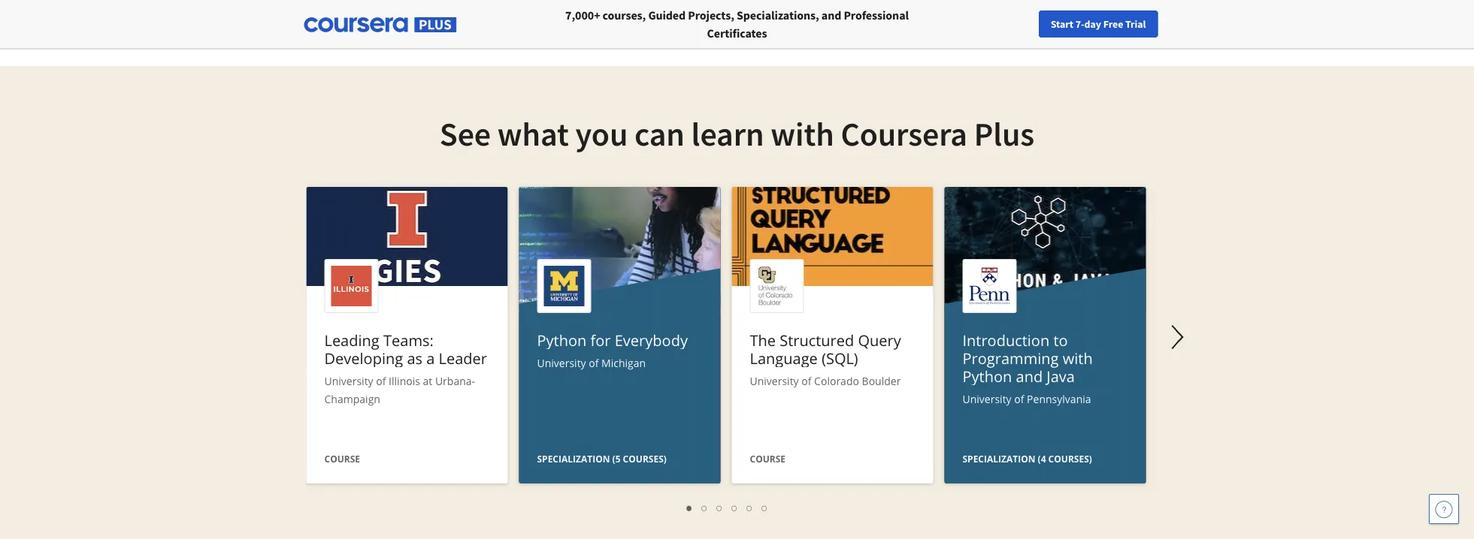 Task type: vqa. For each thing, say whether or not it's contained in the screenshot.
Computer in the University of Illinois at Urbana- Champaign Master of Computer Science in Data Science
no



Task type: describe. For each thing, give the bounding box(es) containing it.
pennsylvania
[[1027, 392, 1092, 406]]

7-
[[1076, 17, 1085, 31]]

(5
[[613, 453, 621, 465]]

query
[[858, 330, 901, 351]]

of inside introduction to programming with python and java university of pennsylvania
[[1015, 392, 1025, 406]]

4 button
[[728, 499, 743, 517]]

5 button
[[743, 499, 758, 517]]

guided
[[649, 8, 686, 23]]

specializations,
[[737, 8, 819, 23]]

language
[[750, 348, 818, 369]]

urbana-
[[435, 374, 475, 388]]

0 vertical spatial with
[[771, 113, 835, 155]]

5
[[747, 501, 753, 515]]

university inside "the structured query language (sql) university of colorado boulder"
[[750, 374, 799, 388]]

and for python
[[1016, 366, 1043, 387]]

courses) for and
[[1049, 453, 1093, 465]]

1
[[687, 501, 693, 515]]

specialization for python
[[963, 453, 1036, 465]]

3
[[717, 501, 723, 515]]

free
[[1104, 17, 1124, 31]]

2
[[702, 501, 708, 515]]

leading teams: developing as a leader. university of illinois at urbana-champaign. course element
[[306, 187, 508, 488]]

specialization (5 courses)
[[537, 453, 667, 465]]

7,000+
[[566, 8, 600, 23]]

of inside 'leading teams: developing as a leader university of illinois at urbana- champaign'
[[376, 374, 386, 388]]

colorado
[[814, 374, 859, 388]]

start
[[1051, 17, 1074, 31]]

a
[[427, 348, 435, 369]]

to
[[1054, 330, 1068, 351]]

illinois
[[389, 374, 420, 388]]

trial
[[1126, 17, 1146, 31]]

courses) for michigan
[[623, 453, 667, 465]]

the
[[750, 330, 776, 351]]

courses,
[[603, 8, 646, 23]]

plus
[[974, 113, 1035, 155]]

find your new career link
[[1147, 15, 1256, 34]]

start 7-day free trial button
[[1039, 11, 1158, 38]]

(4
[[1038, 453, 1046, 465]]

structured
[[780, 330, 854, 351]]

python inside python for everybody university of michigan
[[537, 330, 587, 351]]

7,000+ courses, guided projects, specializations, and professional certificates
[[566, 8, 909, 41]]

professional
[[844, 8, 909, 23]]

university inside python for everybody university of michigan
[[537, 356, 586, 370]]

(sql)
[[822, 348, 859, 369]]

teams:
[[383, 330, 434, 351]]

6
[[762, 501, 768, 515]]

4
[[732, 501, 738, 515]]

java
[[1047, 366, 1075, 387]]

university inside 'leading teams: developing as a leader university of illinois at urbana- champaign'
[[324, 374, 373, 388]]

day
[[1085, 17, 1102, 31]]



Task type: locate. For each thing, give the bounding box(es) containing it.
specialization left (5
[[537, 453, 610, 465]]

programming
[[963, 348, 1059, 369]]

coursera plus image
[[304, 17, 457, 32]]

course up 6
[[750, 453, 786, 465]]

university inside introduction to programming with python and java university of pennsylvania
[[963, 392, 1012, 406]]

boulder
[[862, 374, 901, 388]]

specialization for of
[[537, 453, 610, 465]]

list containing 1
[[314, 499, 1141, 517]]

course inside leading teams: developing as a leader. university of illinois at urbana-champaign. course element
[[324, 453, 360, 465]]

1 horizontal spatial specialization
[[963, 453, 1036, 465]]

specialization
[[537, 453, 610, 465], [963, 453, 1036, 465]]

can
[[635, 113, 685, 155]]

2 courses) from the left
[[1049, 453, 1093, 465]]

university down programming
[[963, 392, 1012, 406]]

python for everybody. university of michigan. specialization (5 courses) element
[[519, 187, 721, 540]]

find
[[1154, 17, 1173, 31]]

1 horizontal spatial with
[[1063, 348, 1093, 369]]

introduction to programming with python and java university of pennsylvania
[[963, 330, 1093, 406]]

specialization left (4
[[963, 453, 1036, 465]]

with up pennsylvania at the right bottom of page
[[1063, 348, 1093, 369]]

1 vertical spatial with
[[1063, 348, 1093, 369]]

0 vertical spatial and
[[822, 8, 842, 23]]

university up champaign
[[324, 374, 373, 388]]

course for leading teams: developing as a leader
[[324, 453, 360, 465]]

6 button
[[758, 499, 773, 517]]

python for everybody university of michigan
[[537, 330, 688, 370]]

1 courses) from the left
[[623, 453, 667, 465]]

0 horizontal spatial course
[[324, 453, 360, 465]]

of left illinois
[[376, 374, 386, 388]]

start 7-day free trial
[[1051, 17, 1146, 31]]

of inside python for everybody university of michigan
[[589, 356, 599, 370]]

of inside "the structured query language (sql) university of colorado boulder"
[[802, 374, 812, 388]]

python inside introduction to programming with python and java university of pennsylvania
[[963, 366, 1012, 387]]

of
[[589, 356, 599, 370], [376, 374, 386, 388], [802, 374, 812, 388], [1015, 392, 1025, 406]]

introduction
[[963, 330, 1050, 351]]

courses) right (5
[[623, 453, 667, 465]]

and for specializations,
[[822, 8, 842, 23]]

and
[[822, 8, 842, 23], [1016, 366, 1043, 387]]

3 button
[[713, 499, 728, 517]]

python down introduction at the bottom of page
[[963, 366, 1012, 387]]

see what you can learn with coursera plus
[[440, 113, 1035, 155]]

0 horizontal spatial with
[[771, 113, 835, 155]]

2 specialization from the left
[[963, 453, 1036, 465]]

of left pennsylvania at the right bottom of page
[[1015, 392, 1025, 406]]

as
[[407, 348, 423, 369]]

michigan
[[602, 356, 646, 370]]

your
[[1176, 17, 1196, 31]]

developing
[[324, 348, 403, 369]]

for
[[591, 330, 611, 351]]

python
[[537, 330, 587, 351], [963, 366, 1012, 387]]

course
[[324, 453, 360, 465], [750, 453, 786, 465]]

course down champaign
[[324, 453, 360, 465]]

leader
[[439, 348, 487, 369]]

course inside the structured query language (sql). university of colorado boulder. course element
[[750, 453, 786, 465]]

and inside 7,000+ courses, guided projects, specializations, and professional certificates
[[822, 8, 842, 23]]

certificates
[[707, 26, 767, 41]]

specialization (4 courses)
[[963, 453, 1093, 465]]

learn
[[692, 113, 764, 155]]

leading teams: developing as a leader university of illinois at urbana- champaign
[[324, 330, 487, 406]]

the structured query language (sql). university of colorado boulder. course element
[[732, 187, 934, 488]]

career
[[1219, 17, 1248, 31]]

coursera
[[841, 113, 968, 155]]

1 button
[[682, 499, 697, 517]]

leading
[[324, 330, 380, 351]]

find your new career
[[1154, 17, 1248, 31]]

and left java
[[1016, 366, 1043, 387]]

with right learn
[[771, 113, 835, 155]]

1 horizontal spatial and
[[1016, 366, 1043, 387]]

university down language
[[750, 374, 799, 388]]

1 specialization from the left
[[537, 453, 610, 465]]

university left michigan
[[537, 356, 586, 370]]

you
[[576, 113, 628, 155]]

0 horizontal spatial and
[[822, 8, 842, 23]]

courses) right (4
[[1049, 453, 1093, 465]]

and left professional
[[822, 8, 842, 23]]

everybody
[[615, 330, 688, 351]]

with
[[771, 113, 835, 155], [1063, 348, 1093, 369]]

with inside introduction to programming with python and java university of pennsylvania
[[1063, 348, 1093, 369]]

2 button
[[697, 499, 713, 517]]

courses)
[[623, 453, 667, 465], [1049, 453, 1093, 465]]

0 horizontal spatial python
[[537, 330, 587, 351]]

1 horizontal spatial python
[[963, 366, 1012, 387]]

the structured query language (sql) university of colorado boulder
[[750, 330, 901, 388]]

introduction to programming with python and java. university of pennsylvania. specialization (4 courses) element
[[945, 187, 1146, 540]]

0 vertical spatial python
[[537, 330, 587, 351]]

what
[[498, 113, 569, 155]]

course for the structured query language (sql)
[[750, 453, 786, 465]]

1 horizontal spatial course
[[750, 453, 786, 465]]

help center image
[[1436, 501, 1454, 519]]

and inside introduction to programming with python and java university of pennsylvania
[[1016, 366, 1043, 387]]

projects,
[[688, 8, 735, 23]]

0 horizontal spatial courses)
[[623, 453, 667, 465]]

university
[[537, 356, 586, 370], [324, 374, 373, 388], [750, 374, 799, 388], [963, 392, 1012, 406]]

1 vertical spatial and
[[1016, 366, 1043, 387]]

new
[[1198, 17, 1217, 31]]

1 horizontal spatial courses)
[[1049, 453, 1093, 465]]

1 course from the left
[[324, 453, 360, 465]]

see
[[440, 113, 491, 155]]

2 course from the left
[[750, 453, 786, 465]]

1 vertical spatial python
[[963, 366, 1012, 387]]

next slide image
[[1160, 320, 1196, 356]]

at
[[423, 374, 433, 388]]

of down 'for'
[[589, 356, 599, 370]]

of left the colorado
[[802, 374, 812, 388]]

None search field
[[207, 9, 568, 39]]

0 horizontal spatial specialization
[[537, 453, 610, 465]]

champaign
[[324, 392, 380, 406]]

python left 'for'
[[537, 330, 587, 351]]

list
[[314, 499, 1141, 517]]



